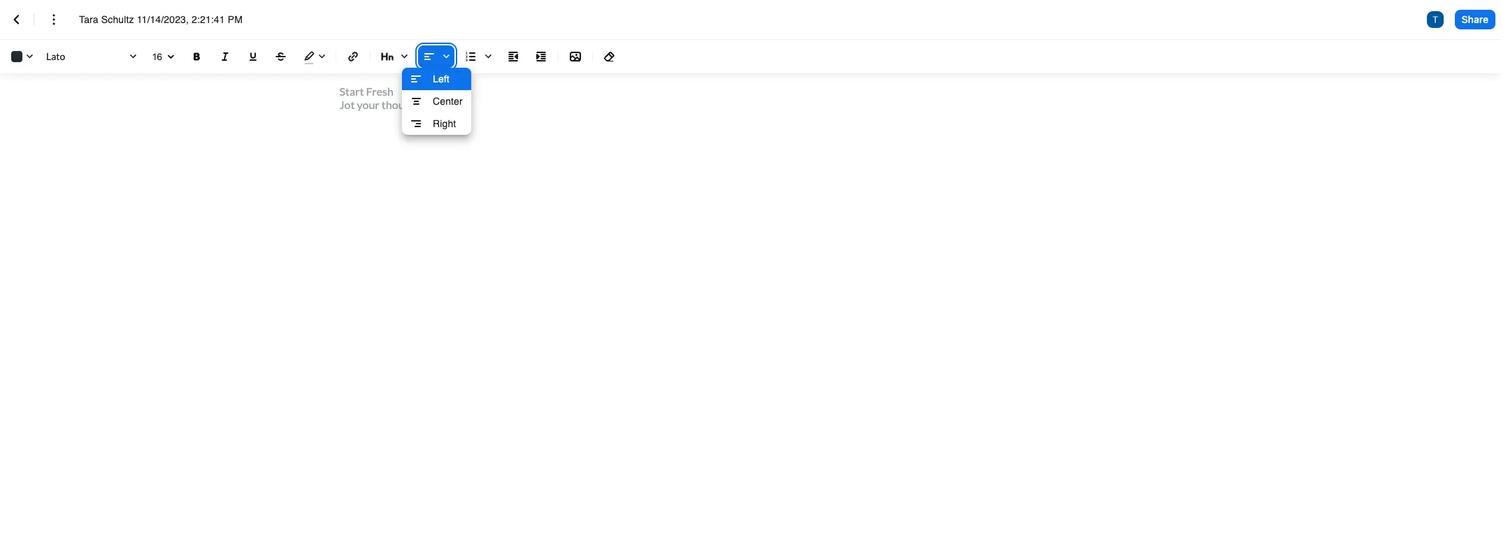 Task type: vqa. For each thing, say whether or not it's contained in the screenshot.
Menu Item
no



Task type: describe. For each thing, give the bounding box(es) containing it.
center image
[[408, 93, 424, 110]]

more image
[[45, 11, 62, 28]]

link image
[[345, 48, 362, 65]]

share
[[1462, 13, 1489, 25]]

increase indent image
[[533, 48, 550, 65]]

clear style image
[[601, 48, 618, 65]]

tara schultz image
[[1427, 11, 1444, 28]]

decrease indent image
[[505, 48, 522, 65]]

list image
[[460, 45, 496, 68]]

share button
[[1455, 10, 1496, 29]]

center element
[[408, 93, 430, 110]]

color image
[[6, 45, 38, 68]]

left
[[433, 73, 450, 84]]

italic image
[[217, 48, 234, 65]]

heading image
[[376, 45, 413, 68]]

right element
[[408, 115, 430, 132]]

center option
[[402, 90, 471, 113]]



Task type: locate. For each thing, give the bounding box(es) containing it.
list box
[[402, 68, 471, 135]]

right
[[433, 118, 456, 129]]

right option
[[402, 113, 471, 135]]

center
[[433, 95, 463, 107]]

all notes image
[[8, 11, 25, 28]]

text highlight image
[[298, 45, 330, 68]]

left option
[[402, 68, 471, 90]]

None text field
[[79, 13, 264, 27]]

left image
[[408, 71, 424, 87]]

right image
[[408, 115, 424, 132]]

insert image image
[[567, 48, 584, 65]]

font image
[[43, 45, 141, 68]]

underline image
[[245, 48, 262, 65]]

bold image
[[189, 48, 206, 65]]

list box containing left
[[402, 68, 471, 135]]

strikethrough image
[[273, 48, 289, 65]]

left element
[[408, 71, 430, 87]]



